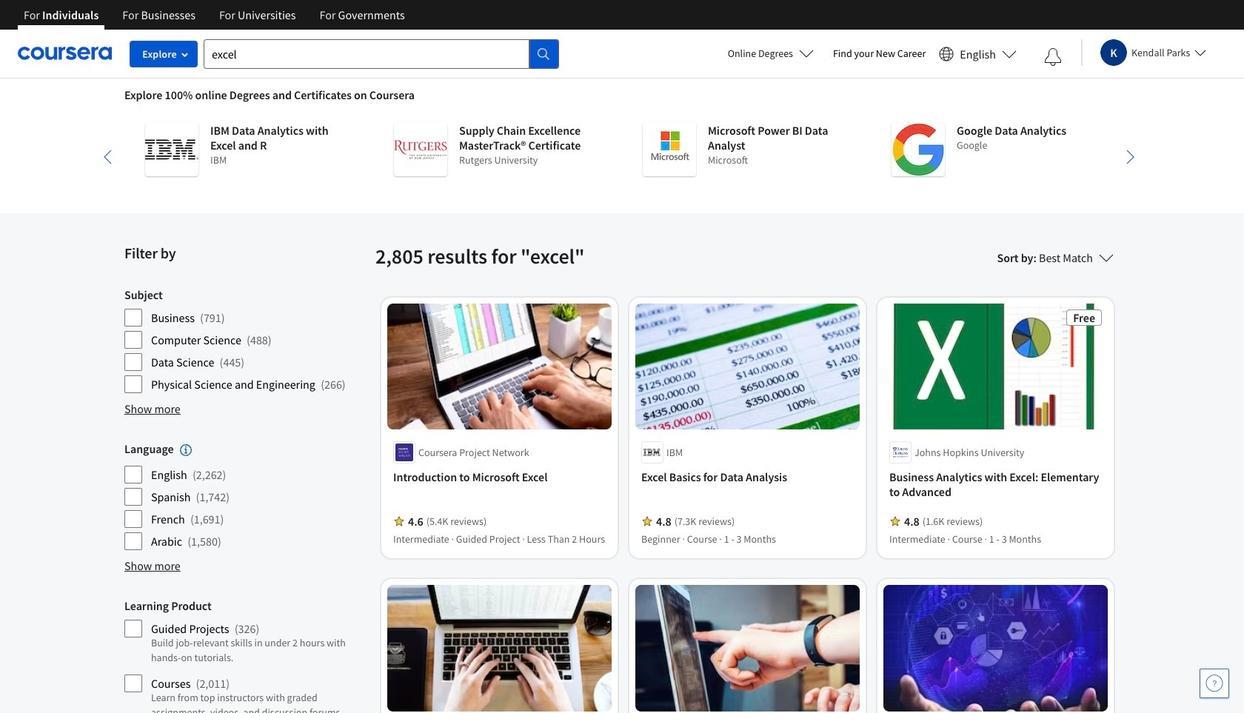 Task type: vqa. For each thing, say whether or not it's contained in the screenshot.
University of Illinois at Urbana-Champaign image
no



Task type: locate. For each thing, give the bounding box(es) containing it.
None search field
[[204, 39, 559, 69]]

microsoft image
[[643, 123, 697, 176]]

3 group from the top
[[124, 599, 367, 714]]

0 vertical spatial group
[[124, 288, 367, 394]]

1 vertical spatial group
[[124, 442, 367, 551]]

coursera image
[[18, 42, 112, 65]]

group
[[124, 288, 367, 394], [124, 442, 367, 551], [124, 599, 367, 714]]

information about this filter group image
[[180, 445, 192, 457]]

2 vertical spatial group
[[124, 599, 367, 714]]



Task type: describe. For each thing, give the bounding box(es) containing it.
What do you want to learn? text field
[[204, 39, 530, 69]]

rutgers university image
[[394, 123, 448, 176]]

2 group from the top
[[124, 442, 367, 551]]

help center image
[[1206, 675, 1224, 693]]

1 group from the top
[[124, 288, 367, 394]]

google image
[[892, 123, 946, 176]]

ibm image
[[145, 123, 199, 176]]

banner navigation
[[12, 0, 417, 30]]



